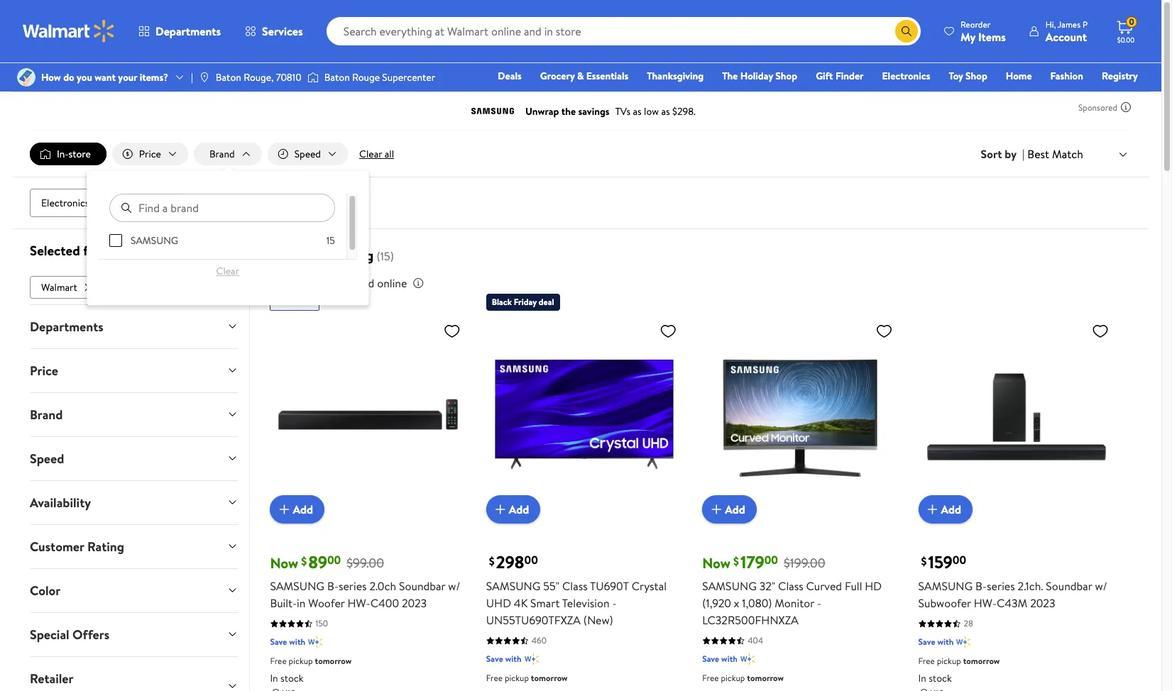 Task type: describe. For each thing, give the bounding box(es) containing it.
stock for 159
[[929, 672, 952, 687]]

by for sort
[[1005, 146, 1017, 162]]

how do you want your items?
[[41, 70, 168, 85]]

rouge
[[352, 70, 380, 85]]

home
[[1007, 69, 1033, 83]]

add button for samsung b-series 2.1ch. soundbar w/ subwoofer hw-c43m 2023 image in the right of the page
[[919, 496, 973, 525]]

32"
[[760, 579, 776, 595]]

 image for baton
[[199, 72, 210, 83]]

samsung
[[318, 246, 374, 265]]

save for $99.00
[[270, 637, 287, 649]]

you
[[77, 70, 92, 85]]

c43m
[[997, 596, 1028, 612]]

in stock for $99.00
[[270, 672, 304, 687]]

c400
[[371, 596, 399, 612]]

save with for 298
[[486, 654, 522, 666]]

$ inside the $ 298 00
[[489, 554, 495, 570]]

0 horizontal spatial shop
[[118, 196, 139, 210]]

samsung b-series 2.1ch. soundbar w/ subwoofer hw-c43m 2023
[[919, 579, 1108, 612]]

$ 298 00
[[489, 551, 538, 575]]

stock for $99.00
[[281, 672, 304, 687]]

series inside samsung b-series 2.1ch. soundbar w/ subwoofer hw-c43m 2023
[[988, 579, 1016, 595]]

add to cart image
[[925, 502, 942, 519]]

registry one debit
[[1030, 69, 1139, 103]]

filters
[[83, 242, 118, 260]]

customer
[[30, 538, 84, 556]]

clear inside "button"
[[216, 264, 239, 279]]

online
[[377, 276, 407, 291]]

0 horizontal spatial all
[[229, 245, 238, 259]]

registry
[[1103, 69, 1139, 83]]

legal information image
[[413, 278, 424, 289]]

00 inside the $ 298 00
[[525, 553, 538, 569]]

rouge,
[[244, 70, 274, 85]]

460
[[532, 635, 547, 648]]

speed button inside "sort and filter section" element
[[268, 143, 348, 166]]

sort
[[982, 146, 1003, 162]]

toy shop link
[[943, 68, 994, 84]]

toy
[[949, 69, 964, 83]]

departments inside tab
[[30, 318, 103, 336]]

best match button
[[1025, 145, 1132, 164]]

0 vertical spatial departments button
[[126, 14, 233, 48]]

price when purchased online
[[267, 276, 407, 291]]

samsung for samsung b-series 2.1ch. soundbar w/ subwoofer hw-c43m 2023
[[919, 579, 973, 595]]

0 vertical spatial brand button
[[194, 143, 262, 166]]

price button inside "sort and filter section" element
[[112, 143, 188, 166]]

save for 298
[[486, 654, 504, 666]]

special
[[30, 626, 69, 644]]

woofer
[[308, 596, 345, 612]]

1,080)
[[743, 596, 773, 612]]

brand tab
[[18, 393, 250, 437]]

hw- inside the now $ 89 00 $99.00 samsung b-series 2.0ch soundbar w/ built-in woofer hw-c400 2023
[[348, 596, 371, 612]]

speed tab
[[18, 437, 250, 481]]

color
[[30, 582, 61, 600]]

full
[[845, 579, 863, 595]]

now for 179
[[703, 554, 731, 574]]

samsung for samsung 55" class tu690t crystal uhd 4k smart television - un55tu690tfxza (new)
[[486, 579, 541, 595]]

items
[[979, 29, 1006, 44]]

$99.00
[[347, 555, 384, 573]]

how
[[41, 70, 61, 85]]

in-store button
[[30, 143, 106, 166]]

special offers button
[[18, 614, 250, 657]]

customer rating button
[[18, 526, 250, 569]]

thanksgiving link
[[641, 68, 711, 84]]

add for samsung b-series 2.0ch soundbar w/ built-in woofer hw-c400 2023 image
[[293, 502, 313, 518]]

$ inside now $ 179 00 $199.00 samsung 32" class curved full hd (1,920 x 1,080) monitor - lc32r500fhnxza
[[734, 554, 739, 570]]

supercenter
[[382, 70, 436, 85]]

store
[[69, 147, 91, 161]]

Walmart Site-Wide search field
[[327, 17, 921, 45]]

services
[[262, 23, 303, 39]]

clear all button inside "sort and filter section" element
[[354, 143, 400, 166]]

want
[[95, 70, 116, 85]]

159
[[929, 551, 953, 575]]

gift finder
[[816, 69, 864, 83]]

gift
[[816, 69, 834, 83]]

add to cart image for $99.00
[[276, 502, 293, 519]]

by for shop
[[142, 196, 152, 210]]

pickup for 298
[[505, 673, 529, 685]]

in
[[297, 596, 306, 612]]

rating
[[87, 538, 124, 556]]

70810
[[276, 70, 302, 85]]

in stock for 159
[[919, 672, 952, 687]]

samsung b-series 2.1ch. soundbar w/ subwoofer hw-c43m 2023 image
[[919, 317, 1115, 513]]

2.0ch
[[370, 579, 397, 595]]

shop by brand
[[118, 196, 179, 210]]

samsung inside the now $ 89 00 $99.00 samsung b-series 2.0ch soundbar w/ built-in woofer hw-c400 2023
[[270, 579, 325, 595]]

brand inside "sort and filter section" element
[[210, 147, 235, 161]]

reorder
[[961, 18, 991, 30]]

baton for baton rouge supercenter
[[324, 70, 350, 85]]

b- inside samsung b-series 2.1ch. soundbar w/ subwoofer hw-c43m 2023
[[976, 579, 988, 595]]

add button for samsung 55" class tu690t crystal uhd 4k smart television - un55tu690tfxza (new) image
[[486, 496, 541, 525]]

essentials
[[587, 69, 629, 83]]

pickup for $99.00
[[289, 656, 313, 668]]

1 vertical spatial clear all button
[[203, 241, 238, 264]]

deal
[[539, 296, 555, 308]]

add to favorites list, samsung b-series 2.0ch soundbar w/ built-in woofer hw-c400 2023 image
[[444, 323, 461, 340]]

save with for $99.00
[[270, 637, 306, 649]]

grocery
[[540, 69, 575, 83]]

home link
[[1000, 68, 1039, 84]]

class inside samsung 55" class tu690t crystal uhd 4k smart television - un55tu690tfxza (new)
[[563, 579, 588, 595]]

4k
[[514, 596, 528, 612]]

selected
[[30, 242, 80, 260]]

retailer
[[30, 670, 74, 688]]

free pickup tomorrow for $199.00
[[703, 673, 784, 685]]

thanksgiving
[[647, 69, 704, 83]]

free pickup tomorrow for 159
[[919, 656, 1001, 668]]

walmart
[[41, 280, 77, 295]]

color button
[[18, 570, 250, 613]]

fashion link
[[1045, 68, 1090, 84]]

in for 159
[[919, 672, 927, 687]]

with for $99.00
[[289, 637, 306, 649]]

selected filters
[[30, 242, 118, 260]]

ad disclaimer and feedback for skylinedisplayad image
[[1121, 102, 1132, 113]]

with for $199.00
[[722, 654, 738, 666]]

clear search field text image
[[879, 25, 890, 37]]

crystal
[[632, 579, 667, 595]]

match
[[1053, 146, 1084, 162]]

save for 159
[[919, 637, 936, 649]]

customer rating
[[30, 538, 124, 556]]

services button
[[233, 14, 315, 48]]

1 vertical spatial speed button
[[18, 437, 250, 481]]

walmart plus image for $199.00
[[741, 653, 755, 667]]

the
[[723, 69, 738, 83]]

samsung 55" class tu690t crystal uhd 4k smart television - un55tu690tfxza (new)
[[486, 579, 667, 629]]

seller
[[294, 296, 314, 308]]

baton for baton rouge, 70810
[[216, 70, 241, 85]]

special offers tab
[[18, 614, 250, 657]]

smart
[[531, 596, 560, 612]]

soundbar inside samsung b-series 2.1ch. soundbar w/ subwoofer hw-c43m 2023
[[1047, 579, 1093, 595]]

free pickup tomorrow for 298
[[486, 673, 568, 685]]

add to favorites list, samsung 32" class curved full hd (1,920 x 1,080) monitor - lc32r500fhnxza image
[[876, 323, 893, 340]]

tomorrow for 298
[[531, 673, 568, 685]]

all inside "sort and filter section" element
[[385, 147, 394, 161]]

best for best match
[[1028, 146, 1050, 162]]

retailer tab
[[18, 658, 250, 692]]

the holiday shop
[[723, 69, 798, 83]]

gift finder link
[[810, 68, 871, 84]]

free for 298
[[486, 673, 503, 685]]

b- inside the now $ 89 00 $99.00 samsung b-series 2.0ch soundbar w/ built-in woofer hw-c400 2023
[[327, 579, 339, 595]]

now for 89
[[270, 554, 299, 574]]

walmart image
[[23, 20, 115, 43]]

toy shop
[[949, 69, 988, 83]]

purchased
[[324, 276, 375, 291]]

in-
[[57, 147, 69, 161]]

$ inside '$ 159 00'
[[922, 554, 927, 570]]

color tab
[[18, 570, 250, 613]]

grocery & essentials link
[[534, 68, 635, 84]]

price inside "sort and filter section" element
[[139, 147, 161, 161]]

add for samsung b-series 2.1ch. soundbar w/ subwoofer hw-c43m 2023 image in the right of the page
[[942, 502, 962, 518]]

deals link
[[492, 68, 528, 84]]

tomorrow for $99.00
[[315, 656, 352, 668]]

hd
[[866, 579, 882, 595]]

samsung b-series 2.0ch soundbar w/ built-in woofer hw-c400 2023 image
[[270, 317, 467, 513]]

curved
[[807, 579, 843, 595]]

0 vertical spatial electronics link
[[876, 68, 937, 84]]

walmart plus image for 159
[[957, 636, 971, 650]]

clear for bottommost clear all button
[[203, 245, 226, 259]]

(1,920
[[703, 596, 732, 612]]



Task type: vqa. For each thing, say whether or not it's contained in the screenshot.
'Price' tab
yes



Task type: locate. For each thing, give the bounding box(es) containing it.
with down subwoofer
[[938, 637, 954, 649]]

add button up '$ 159 00'
[[919, 496, 973, 525]]

brand button down price tab
[[18, 393, 250, 437]]

series down $99.00 on the left of page
[[339, 579, 367, 595]]

speed button
[[268, 143, 348, 166], [18, 437, 250, 481]]

now left 89
[[270, 554, 299, 574]]

save with for $199.00
[[703, 654, 738, 666]]

walmart plus image
[[525, 653, 539, 667]]

1 horizontal spatial series
[[988, 579, 1016, 595]]

2 add button from the left
[[486, 496, 541, 525]]

 image left how
[[17, 68, 36, 87]]

free down the lc32r500fhnxza
[[703, 673, 719, 685]]

add up the $ 298 00
[[509, 502, 530, 518]]

1 horizontal spatial best
[[1028, 146, 1050, 162]]

1 w/ from the left
[[448, 579, 461, 595]]

add button up 179
[[703, 496, 757, 525]]

0 horizontal spatial stock
[[281, 672, 304, 687]]

with down the lc32r500fhnxza
[[722, 654, 738, 666]]

2 stock from the left
[[929, 672, 952, 687]]

2 hw- from the left
[[975, 596, 997, 612]]

1 vertical spatial speed
[[30, 450, 64, 468]]

add to cart image for 298
[[492, 502, 509, 519]]

add to cart image
[[276, 502, 293, 519], [492, 502, 509, 519], [708, 502, 725, 519]]

b-
[[327, 579, 339, 595], [976, 579, 988, 595]]

0 horizontal spatial b-
[[327, 579, 339, 595]]

3 add to cart image from the left
[[708, 502, 725, 519]]

2023 down 2.1ch.
[[1031, 596, 1056, 612]]

1 add from the left
[[293, 502, 313, 518]]

departments button up 'items?'
[[126, 14, 233, 48]]

baton left rouge
[[324, 70, 350, 85]]

0 horizontal spatial w/
[[448, 579, 461, 595]]

monitor
[[775, 596, 815, 612]]

pickup for 159
[[938, 656, 962, 668]]

with for 298
[[506, 654, 522, 666]]

customer rating tab
[[18, 526, 250, 569]]

pickup down subwoofer
[[938, 656, 962, 668]]

1 horizontal spatial speed button
[[268, 143, 348, 166]]

$ left "159"
[[922, 554, 927, 570]]

2 baton from the left
[[324, 70, 350, 85]]

00 inside the now $ 89 00 $99.00 samsung b-series 2.0ch soundbar w/ built-in woofer hw-c400 2023
[[327, 553, 341, 569]]

clear all inside "sort and filter section" element
[[359, 147, 394, 161]]

samsung inside samsung b-series 2.1ch. soundbar w/ subwoofer hw-c43m 2023
[[919, 579, 973, 595]]

walmart plus image
[[308, 636, 323, 650], [957, 636, 971, 650], [741, 653, 755, 667]]

- inside samsung 55" class tu690t crystal uhd 4k smart television - un55tu690tfxza (new)
[[613, 596, 617, 612]]

0 horizontal spatial electronics link
[[30, 189, 101, 217]]

one
[[1030, 89, 1051, 103]]

1 baton from the left
[[216, 70, 241, 85]]

save down the built-
[[270, 637, 287, 649]]

1 vertical spatial price button
[[18, 349, 250, 393]]

1 horizontal spatial electronics
[[883, 69, 931, 83]]

1 b- from the left
[[327, 579, 339, 595]]

walmart plus image down 404
[[741, 653, 755, 667]]

price button up shop by brand link on the left of page
[[112, 143, 188, 166]]

tomorrow down 404
[[748, 673, 784, 685]]

walmart+ link
[[1090, 88, 1145, 104]]

1 horizontal spatial  image
[[199, 72, 210, 83]]

pickup for $199.00
[[721, 673, 745, 685]]

1 hw- from the left
[[348, 596, 371, 612]]

free pickup tomorrow down 404
[[703, 673, 784, 685]]

1 horizontal spatial -
[[818, 596, 822, 612]]

15
[[327, 234, 336, 248]]

0 vertical spatial speed button
[[268, 143, 348, 166]]

$
[[301, 554, 307, 570], [489, 554, 495, 570], [734, 554, 739, 570], [922, 554, 927, 570]]

1 vertical spatial electronics
[[41, 196, 89, 210]]

1 2023 from the left
[[402, 596, 427, 612]]

electronics link up the selected filters
[[30, 189, 101, 217]]

$ inside the now $ 89 00 $99.00 samsung b-series 2.0ch soundbar w/ built-in woofer hw-c400 2023
[[301, 554, 307, 570]]

| right 'items?'
[[191, 70, 193, 85]]

2 class from the left
[[779, 579, 804, 595]]

- down the curved
[[818, 596, 822, 612]]

1 stock from the left
[[281, 672, 304, 687]]

0 horizontal spatial 2023
[[402, 596, 427, 612]]

1 horizontal spatial baton
[[324, 70, 350, 85]]

2 - from the left
[[818, 596, 822, 612]]

1 add button from the left
[[270, 496, 325, 525]]

00 inside now $ 179 00 $199.00 samsung 32" class curved full hd (1,920 x 1,080) monitor - lc32r500fhnxza
[[765, 553, 779, 569]]

retailer button
[[18, 658, 250, 692]]

p
[[1083, 18, 1088, 30]]

add to favorites list, samsung b-series 2.1ch. soundbar w/ subwoofer hw-c43m 2023 image
[[1093, 323, 1110, 340]]

w/ inside the now $ 89 00 $99.00 samsung b-series 2.0ch soundbar w/ built-in woofer hw-c400 2023
[[448, 579, 461, 595]]

tomorrow down 28
[[964, 656, 1001, 668]]

1 vertical spatial price
[[267, 276, 293, 291]]

best match
[[1028, 146, 1084, 162]]

save left on
[[267, 246, 296, 265]]

samsung up subwoofer
[[919, 579, 973, 595]]

free
[[270, 656, 287, 668], [919, 656, 936, 668], [486, 673, 503, 685], [703, 673, 719, 685]]

walmart plus image down 150 at the left bottom
[[308, 636, 323, 650]]

my
[[961, 29, 976, 44]]

0 horizontal spatial in
[[270, 672, 278, 687]]

account
[[1046, 29, 1088, 44]]

uhd
[[486, 596, 512, 612]]

speed
[[295, 147, 321, 161], [30, 450, 64, 468]]

samsung 55" class tu690t crystal uhd 4k smart television - un55tu690tfxza (new) image
[[486, 317, 683, 513]]

0 vertical spatial clear all button
[[354, 143, 400, 166]]

2 2023 from the left
[[1031, 596, 1056, 612]]

save left walmart plus icon
[[486, 654, 504, 666]]

3 00 from the left
[[765, 553, 779, 569]]

1 in from the left
[[270, 672, 278, 687]]

0 horizontal spatial brand
[[30, 406, 63, 424]]

1 horizontal spatial w/
[[1096, 579, 1108, 595]]

clear for clear all button within "sort and filter section" element
[[359, 147, 382, 161]]

holiday
[[741, 69, 774, 83]]

1 vertical spatial departments
[[30, 318, 103, 336]]

sort and filter section element
[[13, 131, 1149, 177]]

price inside tab
[[30, 362, 58, 380]]

1 horizontal spatial b-
[[976, 579, 988, 595]]

now inside the now $ 89 00 $99.00 samsung b-series 2.0ch soundbar w/ built-in woofer hw-c400 2023
[[270, 554, 299, 574]]

1 horizontal spatial speed
[[295, 147, 321, 161]]

all
[[385, 147, 394, 161], [229, 245, 238, 259]]

0 vertical spatial electronics
[[883, 69, 931, 83]]

0 vertical spatial departments
[[156, 23, 221, 39]]

0 horizontal spatial departments
[[30, 318, 103, 336]]

1 horizontal spatial class
[[779, 579, 804, 595]]

reorder my items
[[961, 18, 1006, 44]]

0 vertical spatial brand
[[210, 147, 235, 161]]

baton left rouge,
[[216, 70, 241, 85]]

2 00 from the left
[[525, 553, 538, 569]]

1 vertical spatial by
[[142, 196, 152, 210]]

2 series from the left
[[988, 579, 1016, 595]]

price button down departments tab
[[18, 349, 250, 393]]

one debit link
[[1024, 88, 1084, 104]]

298
[[496, 551, 525, 575]]

price
[[139, 147, 161, 161], [267, 276, 293, 291], [30, 362, 58, 380]]

shop up filters on the top left of page
[[118, 196, 139, 210]]

tomorrow for $199.00
[[748, 673, 784, 685]]

add button for samsung b-series 2.0ch soundbar w/ built-in woofer hw-c400 2023 image
[[270, 496, 325, 525]]

availability button
[[18, 481, 250, 525]]

samsung inside samsung 55" class tu690t crystal uhd 4k smart television - un55tu690tfxza (new)
[[486, 579, 541, 595]]

samsung up 4k
[[486, 579, 541, 595]]

2 add to cart image from the left
[[492, 502, 509, 519]]

55"
[[544, 579, 560, 595]]

0 horizontal spatial |
[[191, 70, 193, 85]]

1 horizontal spatial all
[[385, 147, 394, 161]]

best seller
[[276, 296, 314, 308]]

2 b- from the left
[[976, 579, 988, 595]]

now $ 179 00 $199.00 samsung 32" class curved full hd (1,920 x 1,080) monitor - lc32r500fhnxza
[[703, 551, 882, 629]]

3 $ from the left
[[734, 554, 739, 570]]

00 up 4k
[[525, 553, 538, 569]]

deals
[[498, 69, 522, 83]]

hw- down 2.0ch
[[348, 596, 371, 612]]

brand inside shop by brand link
[[154, 196, 179, 210]]

4 add button from the left
[[919, 496, 973, 525]]

0 horizontal spatial in stock
[[270, 672, 304, 687]]

89
[[308, 551, 327, 575]]

2.1ch.
[[1018, 579, 1044, 595]]

by
[[1005, 146, 1017, 162], [142, 196, 152, 210]]

brand
[[210, 147, 235, 161], [154, 196, 179, 210], [30, 406, 63, 424]]

soundbar
[[399, 579, 446, 595], [1047, 579, 1093, 595]]

stock
[[281, 672, 304, 687], [929, 672, 952, 687]]

best left seller
[[276, 296, 292, 308]]

free pickup tomorrow down 150 at the left bottom
[[270, 656, 352, 668]]

1 horizontal spatial walmart plus image
[[741, 653, 755, 667]]

2 horizontal spatial brand
[[210, 147, 235, 161]]

now $ 89 00 $99.00 samsung b-series 2.0ch soundbar w/ built-in woofer hw-c400 2023
[[270, 551, 461, 612]]

0 horizontal spatial add to cart image
[[276, 502, 293, 519]]

samsung
[[131, 234, 179, 248], [270, 579, 325, 595], [486, 579, 541, 595], [703, 579, 757, 595], [919, 579, 973, 595]]

tomorrow for 159
[[964, 656, 1001, 668]]

speed inside tab
[[30, 450, 64, 468]]

404
[[748, 635, 764, 648]]

2023 inside samsung b-series 2.1ch. soundbar w/ subwoofer hw-c43m 2023
[[1031, 596, 1056, 612]]

4 00 from the left
[[953, 553, 967, 569]]

0 horizontal spatial speed
[[30, 450, 64, 468]]

2023 right the c400
[[402, 596, 427, 612]]

00 inside '$ 159 00'
[[953, 553, 967, 569]]

hw- right subwoofer
[[975, 596, 997, 612]]

1 horizontal spatial hw-
[[975, 596, 997, 612]]

1 horizontal spatial |
[[1023, 146, 1025, 162]]

1 vertical spatial departments button
[[18, 305, 250, 349]]

3 add button from the left
[[703, 496, 757, 525]]

2 w/ from the left
[[1096, 579, 1108, 595]]

series
[[339, 579, 367, 595], [988, 579, 1016, 595]]

pickup down the in
[[289, 656, 313, 668]]

$ left 89
[[301, 554, 307, 570]]

 image
[[17, 68, 36, 87], [199, 72, 210, 83]]

0 vertical spatial all
[[385, 147, 394, 161]]

black
[[492, 296, 512, 308]]

1 horizontal spatial stock
[[929, 672, 952, 687]]

00 up 32"
[[765, 553, 779, 569]]

0 horizontal spatial by
[[142, 196, 152, 210]]

1 now from the left
[[270, 554, 299, 574]]

special offers
[[30, 626, 110, 644]]

series up "c43m"
[[988, 579, 1016, 595]]

items?
[[140, 70, 168, 85]]

save for $199.00
[[703, 654, 720, 666]]

2 now from the left
[[703, 554, 731, 574]]

now inside now $ 179 00 $199.00 samsung 32" class curved full hd (1,920 x 1,080) monitor - lc32r500fhnxza
[[703, 554, 731, 574]]

offers
[[72, 626, 110, 644]]

1 add to cart image from the left
[[276, 502, 293, 519]]

0 horizontal spatial now
[[270, 554, 299, 574]]

0 vertical spatial clear
[[359, 147, 382, 161]]

2 vertical spatial price
[[30, 362, 58, 380]]

soundbar right 2.1ch.
[[1047, 579, 1093, 595]]

0 horizontal spatial  image
[[17, 68, 36, 87]]

lc32r500fhnxza
[[703, 613, 799, 629]]

in
[[270, 672, 278, 687], [919, 672, 927, 687]]

1 horizontal spatial brand
[[154, 196, 179, 210]]

save on samsung (15)
[[267, 246, 394, 265]]

1 horizontal spatial in stock
[[919, 672, 952, 687]]

brand inside brand tab
[[30, 406, 63, 424]]

1 vertical spatial brand button
[[18, 393, 250, 437]]

samsung for samsung
[[131, 234, 179, 248]]

1 horizontal spatial soundbar
[[1047, 579, 1093, 595]]

1 vertical spatial best
[[276, 296, 292, 308]]

walmart plus image for $99.00
[[308, 636, 323, 650]]

pickup down the lc32r500fhnxza
[[721, 673, 745, 685]]

save with left walmart plus icon
[[486, 654, 522, 666]]

1 horizontal spatial departments
[[156, 23, 221, 39]]

free down un55tu690tfxza
[[486, 673, 503, 685]]

0 vertical spatial price button
[[112, 143, 188, 166]]

1 vertical spatial brand
[[154, 196, 179, 210]]

4 add from the left
[[942, 502, 962, 518]]

soundbar inside the now $ 89 00 $99.00 samsung b-series 2.0ch soundbar w/ built-in woofer hw-c400 2023
[[399, 579, 446, 595]]

free pickup tomorrow down walmart plus icon
[[486, 673, 568, 685]]

0 horizontal spatial hw-
[[348, 596, 371, 612]]

free down the built-
[[270, 656, 287, 668]]

2 in from the left
[[919, 672, 927, 687]]

None checkbox
[[110, 235, 122, 247]]

clear all button
[[354, 143, 400, 166], [203, 241, 238, 264]]

tu690t
[[590, 579, 629, 595]]

0 vertical spatial |
[[191, 70, 193, 85]]

free pickup tomorrow for $99.00
[[270, 656, 352, 668]]

2 $ from the left
[[489, 554, 495, 570]]

0 vertical spatial best
[[1028, 146, 1050, 162]]

0 horizontal spatial -
[[613, 596, 617, 612]]

0 horizontal spatial clear all
[[203, 245, 238, 259]]

walmart list item
[[30, 273, 109, 299]]

electronics for bottom electronics link
[[41, 196, 89, 210]]

28
[[964, 618, 974, 630]]

1 horizontal spatial electronics link
[[876, 68, 937, 84]]

| left best match
[[1023, 146, 1025, 162]]

1 horizontal spatial shop
[[776, 69, 798, 83]]

 image
[[307, 70, 319, 85]]

free for $99.00
[[270, 656, 287, 668]]

walmart plus image down 28
[[957, 636, 971, 650]]

brand button up find a brand search field
[[194, 143, 262, 166]]

2 in stock from the left
[[919, 672, 952, 687]]

best inside dropdown button
[[1028, 146, 1050, 162]]

electronics link down search icon
[[876, 68, 937, 84]]

walmart+
[[1096, 89, 1139, 103]]

free pickup tomorrow down 28
[[919, 656, 1001, 668]]

add up 89
[[293, 502, 313, 518]]

save with for 159
[[919, 637, 954, 649]]

2 horizontal spatial walmart plus image
[[957, 636, 971, 650]]

2 soundbar from the left
[[1047, 579, 1093, 595]]

samsung up x
[[703, 579, 757, 595]]

0 horizontal spatial price
[[30, 362, 58, 380]]

registry link
[[1096, 68, 1145, 84]]

by inside "sort and filter section" element
[[1005, 146, 1017, 162]]

4 $ from the left
[[922, 554, 927, 570]]

best for best seller
[[276, 296, 292, 308]]

$ left 179
[[734, 554, 739, 570]]

the holiday shop link
[[716, 68, 804, 84]]

0 vertical spatial by
[[1005, 146, 1017, 162]]

1 $ from the left
[[301, 554, 307, 570]]

0
[[1130, 16, 1135, 28]]

2 vertical spatial brand
[[30, 406, 63, 424]]

1 horizontal spatial now
[[703, 554, 731, 574]]

1 horizontal spatial 2023
[[1031, 596, 1056, 612]]

free for 159
[[919, 656, 936, 668]]

departments tab
[[18, 305, 250, 349]]

add to favorites list, samsung 55" class tu690t crystal uhd 4k smart television - un55tu690tfxza (new) image
[[660, 323, 677, 340]]

1 vertical spatial |
[[1023, 146, 1025, 162]]

0 horizontal spatial series
[[339, 579, 367, 595]]

electronics link
[[876, 68, 937, 84], [30, 189, 101, 217]]

do
[[63, 70, 74, 85]]

0 $0.00
[[1118, 16, 1135, 45]]

w/ inside samsung b-series 2.1ch. soundbar w/ subwoofer hw-c43m 2023
[[1096, 579, 1108, 595]]

electronics down search icon
[[883, 69, 931, 83]]

fashion
[[1051, 69, 1084, 83]]

0 horizontal spatial electronics
[[41, 196, 89, 210]]

now
[[270, 554, 299, 574], [703, 554, 731, 574]]

00
[[327, 553, 341, 569], [525, 553, 538, 569], [765, 553, 779, 569], [953, 553, 967, 569]]

best
[[1028, 146, 1050, 162], [276, 296, 292, 308]]

0 vertical spatial clear all
[[359, 147, 394, 161]]

departments down walmart button
[[30, 318, 103, 336]]

2 add from the left
[[509, 502, 530, 518]]

electronics for electronics link to the top
[[883, 69, 931, 83]]

0 horizontal spatial soundbar
[[399, 579, 446, 595]]

|
[[191, 70, 193, 85], [1023, 146, 1025, 162]]

clear
[[359, 147, 382, 161], [203, 245, 226, 259], [216, 264, 239, 279]]

1 horizontal spatial clear all
[[359, 147, 394, 161]]

1 vertical spatial clear
[[203, 245, 226, 259]]

1 soundbar from the left
[[399, 579, 446, 595]]

class up television
[[563, 579, 588, 595]]

$0.00
[[1118, 35, 1135, 45]]

save with down the built-
[[270, 637, 306, 649]]

| inside "sort and filter section" element
[[1023, 146, 1025, 162]]

with left walmart plus icon
[[506, 654, 522, 666]]

1 horizontal spatial clear all button
[[354, 143, 400, 166]]

0 horizontal spatial class
[[563, 579, 588, 595]]

shop right the holiday on the right top
[[776, 69, 798, 83]]

$199.00
[[784, 555, 826, 573]]

add button up 89
[[270, 496, 325, 525]]

with for 159
[[938, 637, 954, 649]]

$ left 298
[[489, 554, 495, 570]]

1 vertical spatial electronics link
[[30, 189, 101, 217]]

samsung up the in
[[270, 579, 325, 595]]

2 horizontal spatial price
[[267, 276, 293, 291]]

1 series from the left
[[339, 579, 367, 595]]

0 horizontal spatial clear all button
[[203, 241, 238, 264]]

samsung 32" class curved full hd (1,920 x 1,080) monitor - lc32r500fhnxza image
[[703, 317, 899, 513]]

speed inside "sort and filter section" element
[[295, 147, 321, 161]]

add for samsung 32" class curved full hd (1,920 x 1,080) monitor - lc32r500fhnxza image
[[725, 502, 746, 518]]

2023 inside the now $ 89 00 $99.00 samsung b-series 2.0ch soundbar w/ built-in woofer hw-c400 2023
[[402, 596, 427, 612]]

soundbar right 2.0ch
[[399, 579, 446, 595]]

hw- inside samsung b-series 2.1ch. soundbar w/ subwoofer hw-c43m 2023
[[975, 596, 997, 612]]

with down the in
[[289, 637, 306, 649]]

1 horizontal spatial price
[[139, 147, 161, 161]]

0 vertical spatial price
[[139, 147, 161, 161]]

0 horizontal spatial speed button
[[18, 437, 250, 481]]

departments button up price tab
[[18, 305, 250, 349]]

save down the lc32r500fhnxza
[[703, 654, 720, 666]]

hi,
[[1046, 18, 1057, 30]]

&
[[577, 69, 584, 83]]

1 vertical spatial clear all
[[203, 245, 238, 259]]

shop by brand link
[[106, 189, 191, 217]]

save down subwoofer
[[919, 637, 936, 649]]

0 horizontal spatial baton
[[216, 70, 241, 85]]

1 - from the left
[[613, 596, 617, 612]]

your
[[118, 70, 137, 85]]

free pickup tomorrow
[[270, 656, 352, 668], [919, 656, 1001, 668], [486, 673, 568, 685], [703, 673, 784, 685]]

add button for samsung 32" class curved full hd (1,920 x 1,080) monitor - lc32r500fhnxza image
[[703, 496, 757, 525]]

2 vertical spatial clear
[[216, 264, 239, 279]]

 image right 'items?'
[[199, 72, 210, 83]]

1 class from the left
[[563, 579, 588, 595]]

 image for how
[[17, 68, 36, 87]]

tomorrow down walmart plus icon
[[531, 673, 568, 685]]

electronics up the selected filters
[[41, 196, 89, 210]]

pickup
[[289, 656, 313, 668], [938, 656, 962, 668], [505, 673, 529, 685], [721, 673, 745, 685]]

pickup down walmart plus icon
[[505, 673, 529, 685]]

1 in stock from the left
[[270, 672, 304, 687]]

(15)
[[377, 249, 394, 264]]

search icon image
[[901, 26, 913, 37]]

shop right toy at the top
[[966, 69, 988, 83]]

- down tu690t
[[613, 596, 617, 612]]

walmart button
[[30, 276, 106, 299]]

samsung down shop by brand link on the left of page
[[131, 234, 179, 248]]

james
[[1058, 18, 1081, 30]]

price tab
[[18, 349, 250, 393]]

now left 179
[[703, 554, 731, 574]]

179
[[741, 551, 765, 575]]

samsung inside now $ 179 00 $199.00 samsung 32" class curved full hd (1,920 x 1,080) monitor - lc32r500fhnxza
[[703, 579, 757, 595]]

1 horizontal spatial by
[[1005, 146, 1017, 162]]

best left match
[[1028, 146, 1050, 162]]

00 left $99.00 on the left of page
[[327, 553, 341, 569]]

1 horizontal spatial in
[[919, 672, 927, 687]]

Search search field
[[327, 17, 921, 45]]

series inside the now $ 89 00 $99.00 samsung b-series 2.0ch soundbar w/ built-in woofer hw-c400 2023
[[339, 579, 367, 595]]

Find a brand search field
[[110, 194, 336, 222]]

0 horizontal spatial best
[[276, 296, 292, 308]]

2 horizontal spatial add to cart image
[[708, 502, 725, 519]]

add for samsung 55" class tu690t crystal uhd 4k smart television - un55tu690tfxza (new) image
[[509, 502, 530, 518]]

1 horizontal spatial add to cart image
[[492, 502, 509, 519]]

add button up the $ 298 00
[[486, 496, 541, 525]]

class up the monitor
[[779, 579, 804, 595]]

tomorrow down 150 at the left bottom
[[315, 656, 352, 668]]

2 horizontal spatial shop
[[966, 69, 988, 83]]

free for $199.00
[[703, 673, 719, 685]]

1 00 from the left
[[327, 553, 341, 569]]

save with down subwoofer
[[919, 637, 954, 649]]

1 vertical spatial all
[[229, 245, 238, 259]]

clear inside "sort and filter section" element
[[359, 147, 382, 161]]

- inside now $ 179 00 $199.00 samsung 32" class curved full hd (1,920 x 1,080) monitor - lc32r500fhnxza
[[818, 596, 822, 612]]

save with down the lc32r500fhnxza
[[703, 654, 738, 666]]

departments
[[156, 23, 221, 39], [30, 318, 103, 336]]

departments up 'items?'
[[156, 23, 221, 39]]

00 up subwoofer
[[953, 553, 967, 569]]

add up 179
[[725, 502, 746, 518]]

in for $99.00
[[270, 672, 278, 687]]

3 add from the left
[[725, 502, 746, 518]]

availability tab
[[18, 481, 250, 525]]

add up '$ 159 00'
[[942, 502, 962, 518]]

class inside now $ 179 00 $199.00 samsung 32" class curved full hd (1,920 x 1,080) monitor - lc32r500fhnxza
[[779, 579, 804, 595]]

free down subwoofer
[[919, 656, 936, 668]]

applied filters section element
[[30, 242, 118, 260]]



